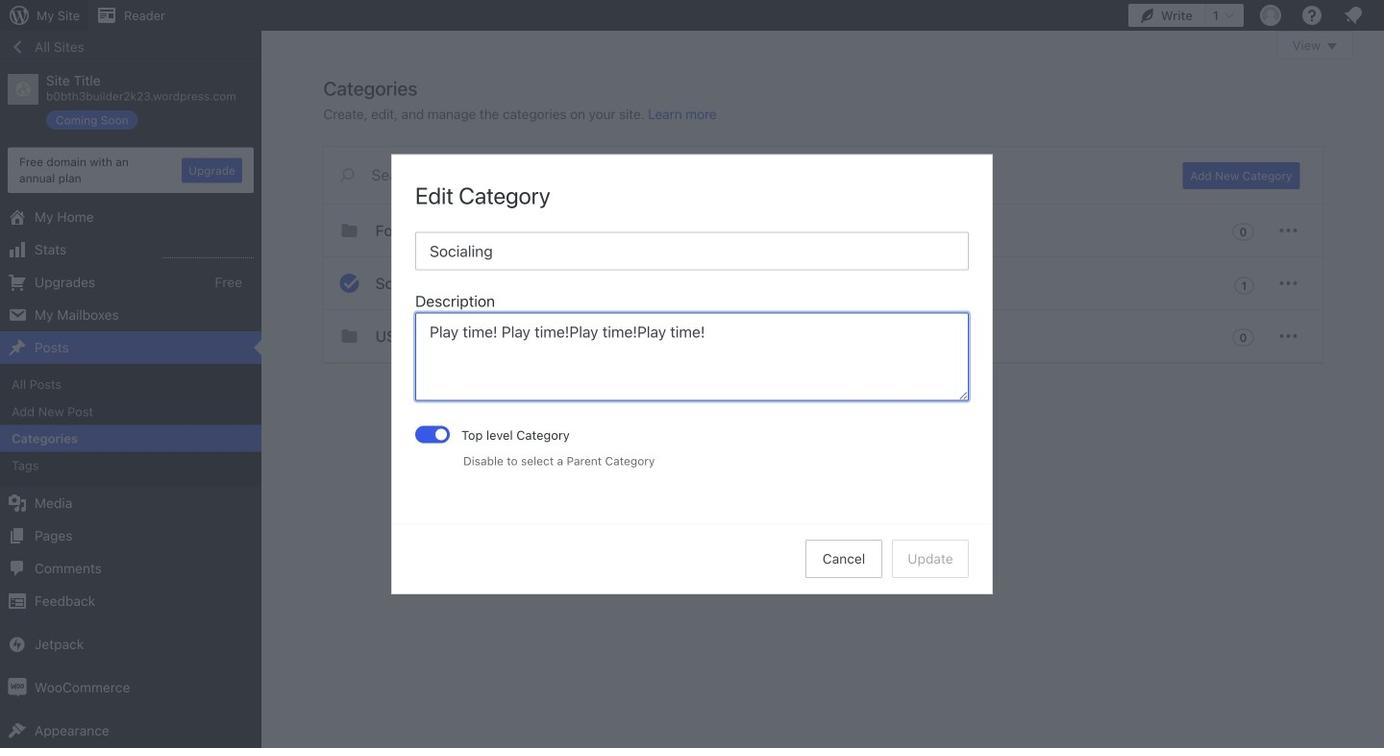 Task type: vqa. For each thing, say whether or not it's contained in the screenshot.
USC IMAGE Toggle menu image
yes



Task type: locate. For each thing, give the bounding box(es) containing it.
toggle menu image
[[1277, 219, 1300, 242], [1277, 325, 1300, 348]]

2 toggle menu image from the top
[[1277, 325, 1300, 348]]

toggle menu image for folder image at the top left of page
[[1277, 219, 1300, 242]]

2 list item from the top
[[1375, 198, 1384, 288]]

closed image
[[1327, 43, 1337, 50]]

list item
[[1375, 98, 1384, 168], [1375, 198, 1384, 288], [1375, 288, 1384, 378], [1375, 378, 1384, 450]]

1 vertical spatial toggle menu image
[[1277, 325, 1300, 348]]

main content
[[323, 31, 1353, 363]]

1 list item from the top
[[1375, 98, 1384, 168]]

toggle menu image up toggle menu image
[[1277, 219, 1300, 242]]

0 vertical spatial toggle menu image
[[1277, 219, 1300, 242]]

1 toggle menu image from the top
[[1277, 219, 1300, 242]]

socialing image
[[338, 272, 361, 295]]

None text field
[[415, 313, 969, 401]]

toggle menu image down toggle menu image
[[1277, 325, 1300, 348]]

img image
[[8, 678, 27, 698]]

toggle menu image
[[1277, 272, 1300, 295]]

row
[[323, 205, 1323, 363]]

3 list item from the top
[[1375, 288, 1384, 378]]

group
[[415, 290, 969, 407]]

None search field
[[323, 147, 1159, 203]]

dialog
[[392, 155, 992, 594]]

folder image
[[338, 219, 361, 242]]



Task type: describe. For each thing, give the bounding box(es) containing it.
usc image
[[338, 325, 361, 348]]

update your profile, personal settings, and more image
[[1259, 4, 1282, 27]]

New Category Name text field
[[415, 232, 969, 270]]

highest hourly views 0 image
[[162, 246, 254, 259]]

help image
[[1300, 4, 1323, 27]]

4 list item from the top
[[1375, 378, 1384, 450]]

manage your notifications image
[[1342, 4, 1365, 27]]

toggle menu image for usc icon
[[1277, 325, 1300, 348]]



